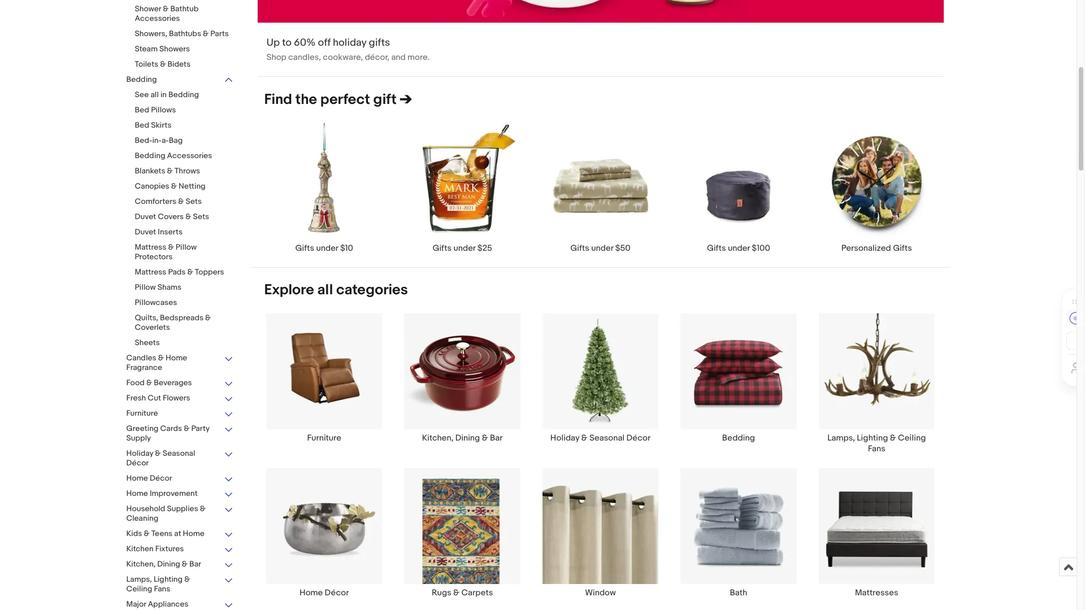 Task type: locate. For each thing, give the bounding box(es) containing it.
1 vertical spatial ceiling
[[126, 585, 152, 594]]

0 vertical spatial bed
[[135, 105, 149, 115]]

1 vertical spatial holiday
[[126, 449, 153, 459]]

home
[[166, 353, 187, 363], [126, 474, 148, 483], [126, 489, 148, 499], [183, 529, 205, 539], [300, 588, 323, 599]]

pads
[[168, 267, 186, 277]]

0 vertical spatial holiday
[[551, 433, 580, 444]]

shower & bathtub accessories link
[[135, 4, 234, 24]]

gifts left $10
[[295, 243, 314, 254]]

1 horizontal spatial holiday
[[551, 433, 580, 444]]

0 horizontal spatial lamps,
[[126, 575, 152, 585]]

0 vertical spatial bar
[[490, 433, 503, 444]]

0 vertical spatial kitchen,
[[422, 433, 454, 444]]

0 vertical spatial sets
[[186, 197, 202, 206]]

accessories up showers,
[[135, 14, 180, 23]]

under left $50
[[592, 243, 614, 254]]

$50
[[616, 243, 631, 254]]

and
[[392, 52, 406, 63]]

bathtub
[[170, 4, 199, 14]]

gifts under $25
[[433, 243, 492, 254]]

kitchen, dining & bar link
[[394, 313, 532, 455]]

personalized
[[842, 243, 892, 254]]

bag
[[169, 136, 183, 145]]

sheets
[[135, 338, 160, 348]]

3 under from the left
[[592, 243, 614, 254]]

1 horizontal spatial lighting
[[857, 433, 889, 444]]

ceiling inside lamps, lighting & ceiling fans
[[899, 433, 926, 444]]

1 vertical spatial all
[[318, 281, 333, 299]]

under left the $25
[[454, 243, 476, 254]]

1 vertical spatial kitchen,
[[126, 560, 156, 569]]

gifts under $50
[[571, 243, 631, 254]]

kitchen, dining & bar
[[422, 433, 503, 444]]

under left $10
[[316, 243, 338, 254]]

gifts under $10 link
[[255, 123, 394, 254]]

0 vertical spatial seasonal
[[590, 433, 625, 444]]

1 horizontal spatial ceiling
[[899, 433, 926, 444]]

home décor button
[[126, 474, 234, 485]]

0 vertical spatial duvet
[[135, 212, 156, 222]]

gifts for gifts under $10
[[295, 243, 314, 254]]

2 duvet from the top
[[135, 227, 156, 237]]

0 vertical spatial fans
[[868, 444, 886, 455]]

gifts under $100
[[707, 243, 771, 254]]

showers, bathtubs & parts link
[[135, 29, 234, 40]]

sets down comforters & sets link
[[193, 212, 209, 222]]

personalized gifts link
[[808, 123, 946, 254]]

fresh cut flowers button
[[126, 394, 234, 404]]

dining inside shower & bathtub accessories showers, bathtubs & parts steam showers toilets & bidets bedding see all in bedding bed pillows bed skirts bed-in-a-bag bedding accessories blankets & throws canopies & netting comforters & sets duvet covers & sets duvet inserts mattress & pillow protectors mattress pads & toppers pillow shams pillowcases quilts, bedspreads & coverlets sheets candles & home fragrance food & beverages fresh cut flowers furniture greeting cards & party supply holiday & seasonal décor home décor home improvement household supplies & cleaning kids & teens at home kitchen fixtures kitchen, dining & bar lamps, lighting & ceiling fans major appliances
[[157, 560, 180, 569]]

4 under from the left
[[728, 243, 750, 254]]

2 under from the left
[[454, 243, 476, 254]]

categories
[[336, 281, 408, 299]]

showers,
[[135, 29, 167, 38]]

quilts, bedspreads & coverlets link
[[135, 313, 234, 334]]

sheets link
[[135, 338, 234, 349]]

0 horizontal spatial fans
[[154, 585, 170, 594]]

holiday inside shower & bathtub accessories showers, bathtubs & parts steam showers toilets & bidets bedding see all in bedding bed pillows bed skirts bed-in-a-bag bedding accessories blankets & throws canopies & netting comforters & sets duvet covers & sets duvet inserts mattress & pillow protectors mattress pads & toppers pillow shams pillowcases quilts, bedspreads & coverlets sheets candles & home fragrance food & beverages fresh cut flowers furniture greeting cards & party supply holiday & seasonal décor home décor home improvement household supplies & cleaning kids & teens at home kitchen fixtures kitchen, dining & bar lamps, lighting & ceiling fans major appliances
[[126, 449, 153, 459]]

home improvement button
[[126, 489, 234, 500]]

bathtubs
[[169, 29, 201, 38]]

ceiling
[[899, 433, 926, 444], [126, 585, 152, 594]]

lighting
[[857, 433, 889, 444], [154, 575, 183, 585]]

shop
[[267, 52, 287, 63]]

0 horizontal spatial bar
[[189, 560, 201, 569]]

0 horizontal spatial holiday
[[126, 449, 153, 459]]

bed skirts link
[[135, 120, 234, 131]]

lamps,
[[828, 433, 856, 444], [126, 575, 152, 585]]

mattress down the protectors
[[135, 267, 166, 277]]

bath link
[[670, 468, 808, 599]]

1 under from the left
[[316, 243, 338, 254]]

1 vertical spatial bar
[[189, 560, 201, 569]]

seasonal
[[590, 433, 625, 444], [163, 449, 195, 459]]

1 vertical spatial bed
[[135, 120, 149, 130]]

bed
[[135, 105, 149, 115], [135, 120, 149, 130]]

0 vertical spatial dining
[[456, 433, 480, 444]]

1 vertical spatial lighting
[[154, 575, 183, 585]]

covers
[[158, 212, 184, 222]]

1 horizontal spatial kitchen,
[[422, 433, 454, 444]]

all right explore at left top
[[318, 281, 333, 299]]

gifts left the $25
[[433, 243, 452, 254]]

teens
[[151, 529, 173, 539]]

0 horizontal spatial furniture
[[126, 409, 158, 418]]

1 bed from the top
[[135, 105, 149, 115]]

kitchen,
[[422, 433, 454, 444], [126, 560, 156, 569]]

bedding button
[[126, 75, 234, 85]]

1 vertical spatial lamps,
[[126, 575, 152, 585]]

mattress down inserts
[[135, 243, 166, 252]]

0 vertical spatial ceiling
[[899, 433, 926, 444]]

explore all categories
[[264, 281, 408, 299]]

1 vertical spatial furniture
[[307, 433, 341, 444]]

1 horizontal spatial pillow
[[176, 243, 197, 252]]

1 vertical spatial duvet
[[135, 227, 156, 237]]

food & beverages button
[[126, 378, 234, 389]]

seasonal inside shower & bathtub accessories showers, bathtubs & parts steam showers toilets & bidets bedding see all in bedding bed pillows bed skirts bed-in-a-bag bedding accessories blankets & throws canopies & netting comforters & sets duvet covers & sets duvet inserts mattress & pillow protectors mattress pads & toppers pillow shams pillowcases quilts, bedspreads & coverlets sheets candles & home fragrance food & beverages fresh cut flowers furniture greeting cards & party supply holiday & seasonal décor home décor home improvement household supplies & cleaning kids & teens at home kitchen fixtures kitchen, dining & bar lamps, lighting & ceiling fans major appliances
[[163, 449, 195, 459]]

bar inside shower & bathtub accessories showers, bathtubs & parts steam showers toilets & bidets bedding see all in bedding bed pillows bed skirts bed-in-a-bag bedding accessories blankets & throws canopies & netting comforters & sets duvet covers & sets duvet inserts mattress & pillow protectors mattress pads & toppers pillow shams pillowcases quilts, bedspreads & coverlets sheets candles & home fragrance food & beverages fresh cut flowers furniture greeting cards & party supply holiday & seasonal décor home décor home improvement household supplies & cleaning kids & teens at home kitchen fixtures kitchen, dining & bar lamps, lighting & ceiling fans major appliances
[[189, 560, 201, 569]]

0 vertical spatial lighting
[[857, 433, 889, 444]]

sets
[[186, 197, 202, 206], [193, 212, 209, 222]]

pillow
[[176, 243, 197, 252], [135, 283, 156, 292]]

& inside lamps, lighting & ceiling fans
[[891, 433, 897, 444]]

greeting
[[126, 424, 159, 434]]

up
[[267, 37, 280, 49]]

dining
[[456, 433, 480, 444], [157, 560, 180, 569]]

0 vertical spatial mattress
[[135, 243, 166, 252]]

netting
[[179, 182, 206, 191]]

3 gifts from the left
[[571, 243, 590, 254]]

gifts under $50 link
[[532, 123, 670, 254]]

0 horizontal spatial ceiling
[[126, 585, 152, 594]]

accessories up throws
[[167, 151, 212, 161]]

duvet left inserts
[[135, 227, 156, 237]]

greeting cards & party supply button
[[126, 424, 234, 444]]

lamps, inside shower & bathtub accessories showers, bathtubs & parts steam showers toilets & bidets bedding see all in bedding bed pillows bed skirts bed-in-a-bag bedding accessories blankets & throws canopies & netting comforters & sets duvet covers & sets duvet inserts mattress & pillow protectors mattress pads & toppers pillow shams pillowcases quilts, bedspreads & coverlets sheets candles & home fragrance food & beverages fresh cut flowers furniture greeting cards & party supply holiday & seasonal décor home décor home improvement household supplies & cleaning kids & teens at home kitchen fixtures kitchen, dining & bar lamps, lighting & ceiling fans major appliances
[[126, 575, 152, 585]]

canopies
[[135, 182, 169, 191]]

kitchen
[[126, 545, 154, 554]]

lighting inside shower & bathtub accessories showers, bathtubs & parts steam showers toilets & bidets bedding see all in bedding bed pillows bed skirts bed-in-a-bag bedding accessories blankets & throws canopies & netting comforters & sets duvet covers & sets duvet inserts mattress & pillow protectors mattress pads & toppers pillow shams pillowcases quilts, bedspreads & coverlets sheets candles & home fragrance food & beverages fresh cut flowers furniture greeting cards & party supply holiday & seasonal décor home décor home improvement household supplies & cleaning kids & teens at home kitchen fixtures kitchen, dining & bar lamps, lighting & ceiling fans major appliances
[[154, 575, 183, 585]]

1 horizontal spatial lamps,
[[828, 433, 856, 444]]

gifts left $100
[[707, 243, 726, 254]]

all
[[151, 90, 159, 100], [318, 281, 333, 299]]

1 horizontal spatial furniture
[[307, 433, 341, 444]]

1 vertical spatial pillow
[[135, 283, 156, 292]]

all left in
[[151, 90, 159, 100]]

1 horizontal spatial dining
[[456, 433, 480, 444]]

comforters
[[135, 197, 176, 206]]

off
[[318, 37, 331, 49]]

None text field
[[258, 0, 944, 77]]

gifts left $50
[[571, 243, 590, 254]]

0 horizontal spatial seasonal
[[163, 449, 195, 459]]

1 vertical spatial fans
[[154, 585, 170, 594]]

major appliances button
[[126, 600, 234, 611]]

1 horizontal spatial fans
[[868, 444, 886, 455]]

1 gifts from the left
[[295, 243, 314, 254]]

0 horizontal spatial dining
[[157, 560, 180, 569]]

0 vertical spatial lamps,
[[828, 433, 856, 444]]

kids
[[126, 529, 142, 539]]

1 horizontal spatial seasonal
[[590, 433, 625, 444]]

duvet covers & sets link
[[135, 212, 234, 223]]

1 horizontal spatial bar
[[490, 433, 503, 444]]

0 vertical spatial furniture
[[126, 409, 158, 418]]

0 horizontal spatial all
[[151, 90, 159, 100]]

1 vertical spatial accessories
[[167, 151, 212, 161]]

gifts for gifts under $50
[[571, 243, 590, 254]]

0 horizontal spatial lighting
[[154, 575, 183, 585]]

under left $100
[[728, 243, 750, 254]]

fresh
[[126, 394, 146, 403]]

pillow up pillowcases
[[135, 283, 156, 292]]

in-
[[152, 136, 162, 145]]

1 vertical spatial dining
[[157, 560, 180, 569]]

0 vertical spatial pillow
[[176, 243, 197, 252]]

fans
[[868, 444, 886, 455], [154, 585, 170, 594]]

toilets & bidets link
[[135, 59, 234, 70]]

mattresses
[[856, 588, 899, 599]]

in
[[161, 90, 167, 100]]

duvet down comforters
[[135, 212, 156, 222]]

find the perfect gift ➔
[[264, 91, 412, 109]]

bed up bed-
[[135, 120, 149, 130]]

0 vertical spatial all
[[151, 90, 159, 100]]

bedding accessories link
[[135, 151, 234, 162]]

pillow down duvet inserts link at the top left
[[176, 243, 197, 252]]

comforters & sets link
[[135, 197, 234, 208]]

cleaning
[[126, 514, 158, 524]]

1 vertical spatial seasonal
[[163, 449, 195, 459]]

décor inside holiday & seasonal décor 'link'
[[627, 433, 651, 444]]

sets down the netting
[[186, 197, 202, 206]]

gifts right personalized
[[894, 243, 913, 254]]

lighting inside lamps, lighting & ceiling fans
[[857, 433, 889, 444]]

quilts,
[[135, 313, 158, 323]]

bed down see
[[135, 105, 149, 115]]

1 vertical spatial mattress
[[135, 267, 166, 277]]

none text field containing up to 60% off holiday gifts
[[258, 0, 944, 77]]

2 gifts from the left
[[433, 243, 452, 254]]

kitchen, dining & bar button
[[126, 560, 234, 571]]

4 gifts from the left
[[707, 243, 726, 254]]

1 vertical spatial sets
[[193, 212, 209, 222]]

0 horizontal spatial kitchen,
[[126, 560, 156, 569]]

1 mattress from the top
[[135, 243, 166, 252]]



Task type: vqa. For each thing, say whether or not it's contained in the screenshot.
Cut
yes



Task type: describe. For each thing, give the bounding box(es) containing it.
steam
[[135, 44, 158, 54]]

2 mattress from the top
[[135, 267, 166, 277]]

holiday & seasonal décor link
[[532, 313, 670, 455]]

blankets & throws link
[[135, 166, 234, 177]]

lamps, lighting & ceiling fans link
[[808, 313, 946, 455]]

5 gifts from the left
[[894, 243, 913, 254]]

flowers
[[163, 394, 190, 403]]

showers
[[160, 44, 190, 54]]

supply
[[126, 434, 151, 443]]

household
[[126, 504, 165, 514]]

throws
[[175, 166, 200, 176]]

cards
[[160, 424, 182, 434]]

improvement
[[150, 489, 198, 499]]

2 bed from the top
[[135, 120, 149, 130]]

find
[[264, 91, 292, 109]]

candles,
[[288, 52, 321, 63]]

rugs & carpets link
[[394, 468, 532, 599]]

window
[[585, 588, 616, 599]]

protectors
[[135, 252, 173, 262]]

lamps, inside lamps, lighting & ceiling fans
[[828, 433, 856, 444]]

mattress & pillow protectors link
[[135, 243, 234, 263]]

gift
[[373, 91, 397, 109]]

all inside shower & bathtub accessories showers, bathtubs & parts steam showers toilets & bidets bedding see all in bedding bed pillows bed skirts bed-in-a-bag bedding accessories blankets & throws canopies & netting comforters & sets duvet covers & sets duvet inserts mattress & pillow protectors mattress pads & toppers pillow shams pillowcases quilts, bedspreads & coverlets sheets candles & home fragrance food & beverages fresh cut flowers furniture greeting cards & party supply holiday & seasonal décor home décor home improvement household supplies & cleaning kids & teens at home kitchen fixtures kitchen, dining & bar lamps, lighting & ceiling fans major appliances
[[151, 90, 159, 100]]

➔
[[400, 91, 412, 109]]

seasonal inside 'link'
[[590, 433, 625, 444]]

shower
[[135, 4, 161, 14]]

gifts
[[369, 37, 390, 49]]

holiday & seasonal décor
[[551, 433, 651, 444]]

fixtures
[[155, 545, 184, 554]]

supplies
[[167, 504, 198, 514]]

holiday
[[333, 37, 367, 49]]

parts
[[211, 29, 229, 38]]

cut
[[148, 394, 161, 403]]

60%
[[294, 37, 316, 49]]

mattress pads & toppers link
[[135, 267, 234, 278]]

gifts under $10
[[295, 243, 353, 254]]

1 horizontal spatial all
[[318, 281, 333, 299]]

steam showers link
[[135, 44, 234, 55]]

window link
[[532, 468, 670, 599]]

toppers
[[195, 267, 224, 277]]

household supplies & cleaning button
[[126, 504, 234, 525]]

pillow shams link
[[135, 283, 234, 293]]

home décor link
[[255, 468, 394, 599]]

bed-
[[135, 136, 152, 145]]

fans inside lamps, lighting & ceiling fans
[[868, 444, 886, 455]]

bed pillows link
[[135, 105, 234, 116]]

cookware,
[[323, 52, 363, 63]]

a-
[[162, 136, 169, 145]]

more.
[[408, 52, 430, 63]]

see all in bedding link
[[135, 90, 234, 101]]

gifts under $25 link
[[394, 123, 532, 254]]

coverlets
[[135, 323, 170, 333]]

1 duvet from the top
[[135, 212, 156, 222]]

toilets
[[135, 59, 158, 69]]

the
[[296, 91, 317, 109]]

kids & teens at home button
[[126, 529, 234, 540]]

fans inside shower & bathtub accessories showers, bathtubs & parts steam showers toilets & bidets bedding see all in bedding bed pillows bed skirts bed-in-a-bag bedding accessories blankets & throws canopies & netting comforters & sets duvet covers & sets duvet inserts mattress & pillow protectors mattress pads & toppers pillow shams pillowcases quilts, bedspreads & coverlets sheets candles & home fragrance food & beverages fresh cut flowers furniture greeting cards & party supply holiday & seasonal décor home décor home improvement household supplies & cleaning kids & teens at home kitchen fixtures kitchen, dining & bar lamps, lighting & ceiling fans major appliances
[[154, 585, 170, 594]]

0 horizontal spatial pillow
[[135, 283, 156, 292]]

perfect
[[320, 91, 370, 109]]

$25
[[478, 243, 492, 254]]

$10
[[340, 243, 353, 254]]

kitchen, inside shower & bathtub accessories showers, bathtubs & parts steam showers toilets & bidets bedding see all in bedding bed pillows bed skirts bed-in-a-bag bedding accessories blankets & throws canopies & netting comforters & sets duvet covers & sets duvet inserts mattress & pillow protectors mattress pads & toppers pillow shams pillowcases quilts, bedspreads & coverlets sheets candles & home fragrance food & beverages fresh cut flowers furniture greeting cards & party supply holiday & seasonal décor home décor home improvement household supplies & cleaning kids & teens at home kitchen fixtures kitchen, dining & bar lamps, lighting & ceiling fans major appliances
[[126, 560, 156, 569]]

holiday inside 'link'
[[551, 433, 580, 444]]

bedspreads
[[160, 313, 204, 323]]

beverages
[[154, 378, 192, 388]]

major
[[126, 600, 146, 610]]

pillowcases link
[[135, 298, 234, 309]]

bed-in-a-bag link
[[135, 136, 234, 146]]

shower & bathtub accessories showers, bathtubs & parts steam showers toilets & bidets bedding see all in bedding bed pillows bed skirts bed-in-a-bag bedding accessories blankets & throws canopies & netting comforters & sets duvet covers & sets duvet inserts mattress & pillow protectors mattress pads & toppers pillow shams pillowcases quilts, bedspreads & coverlets sheets candles & home fragrance food & beverages fresh cut flowers furniture greeting cards & party supply holiday & seasonal décor home décor home improvement household supplies & cleaning kids & teens at home kitchen fixtures kitchen, dining & bar lamps, lighting & ceiling fans major appliances
[[126, 4, 229, 610]]

bath
[[730, 588, 748, 599]]

under for $100
[[728, 243, 750, 254]]

under for $25
[[454, 243, 476, 254]]

bedding link
[[670, 313, 808, 455]]

rugs
[[432, 588, 452, 599]]

blankets
[[135, 166, 165, 176]]

0 vertical spatial accessories
[[135, 14, 180, 23]]

candles & home fragrance button
[[126, 353, 234, 374]]

& inside 'link'
[[582, 433, 588, 444]]

personalized gifts
[[842, 243, 913, 254]]

décor inside home décor link
[[325, 588, 349, 599]]

under for $10
[[316, 243, 338, 254]]

appliances
[[148, 600, 189, 610]]

furniture inside shower & bathtub accessories showers, bathtubs & parts steam showers toilets & bidets bedding see all in bedding bed pillows bed skirts bed-in-a-bag bedding accessories blankets & throws canopies & netting comforters & sets duvet covers & sets duvet inserts mattress & pillow protectors mattress pads & toppers pillow shams pillowcases quilts, bedspreads & coverlets sheets candles & home fragrance food & beverages fresh cut flowers furniture greeting cards & party supply holiday & seasonal décor home décor home improvement household supplies & cleaning kids & teens at home kitchen fixtures kitchen, dining & bar lamps, lighting & ceiling fans major appliances
[[126, 409, 158, 418]]

food
[[126, 378, 145, 388]]

fragrance
[[126, 363, 162, 373]]

under for $50
[[592, 243, 614, 254]]

candles
[[126, 353, 156, 363]]

lamps, lighting & ceiling fans button
[[126, 575, 234, 595]]

gifts under $100 link
[[670, 123, 808, 254]]

shams
[[158, 283, 182, 292]]

gifts for gifts under $25
[[433, 243, 452, 254]]

furniture link
[[255, 313, 394, 455]]

pillows
[[151, 105, 176, 115]]

lamps, lighting & ceiling fans
[[828, 433, 926, 455]]

up to 60% off holiday gifts shop candles, cookware, décor, and more.
[[267, 37, 430, 63]]

gifts for gifts under $100
[[707, 243, 726, 254]]

ceiling inside shower & bathtub accessories showers, bathtubs & parts steam showers toilets & bidets bedding see all in bedding bed pillows bed skirts bed-in-a-bag bedding accessories blankets & throws canopies & netting comforters & sets duvet covers & sets duvet inserts mattress & pillow protectors mattress pads & toppers pillow shams pillowcases quilts, bedspreads & coverlets sheets candles & home fragrance food & beverages fresh cut flowers furniture greeting cards & party supply holiday & seasonal décor home décor home improvement household supplies & cleaning kids & teens at home kitchen fixtures kitchen, dining & bar lamps, lighting & ceiling fans major appliances
[[126, 585, 152, 594]]

mattresses link
[[808, 468, 946, 599]]



